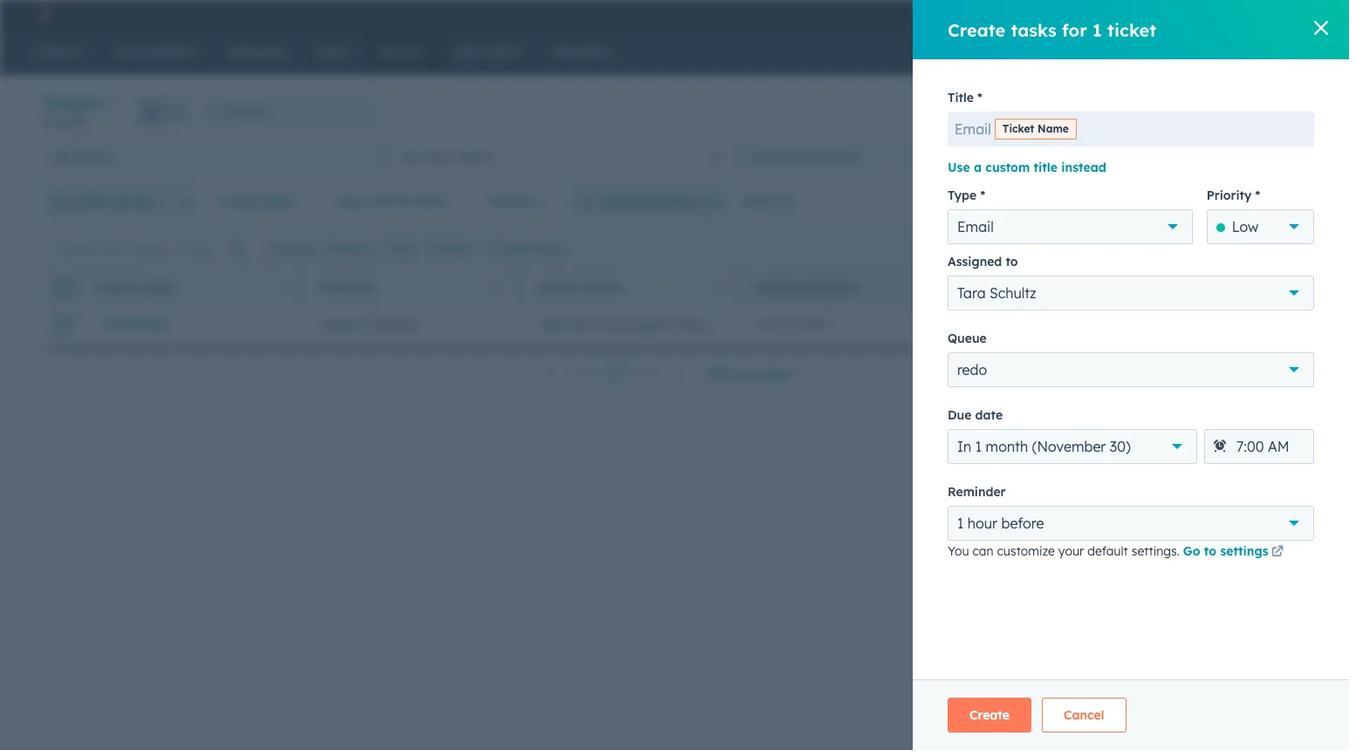 Task type: locate. For each thing, give the bounding box(es) containing it.
notifications image
[[1138, 8, 1154, 24]]

1 vertical spatial tara
[[1226, 317, 1251, 332]]

upgrade image
[[914, 8, 930, 24]]

priority inside create tasks for 1 ticket dialog
[[1207, 188, 1252, 203]]

to up the tara schultz
[[1006, 254, 1018, 270]]

1 right for
[[1093, 19, 1102, 41]]

ticket inside dialog
[[1107, 19, 1156, 41]]

ticket right 'help' image
[[1107, 19, 1156, 41]]

to right go
[[1204, 544, 1217, 559]]

ticket status
[[538, 281, 620, 295]]

edit for edit
[[393, 242, 414, 255]]

waiting
[[540, 317, 584, 332]]

press to sort. image down create tasks button
[[496, 281, 503, 293]]

tara for tara schultz (tarashul
[[1226, 317, 1251, 332]]

group
[[138, 97, 192, 125]]

before
[[1001, 515, 1044, 532]]

1 horizontal spatial priority
[[975, 281, 1028, 295]]

date for create date (edt)
[[800, 281, 828, 295]]

clear
[[741, 194, 773, 209]]

group inside tickets banner
[[138, 97, 192, 125]]

ticket for ticket name
[[1003, 122, 1034, 135]]

0 horizontal spatial tickets
[[73, 149, 111, 165]]

a
[[974, 160, 982, 175]]

ticket inside dialog
[[1003, 122, 1034, 135]]

on
[[588, 317, 602, 332]]

1 horizontal spatial tickets
[[455, 149, 493, 165]]

0 horizontal spatial view
[[1147, 148, 1175, 164]]

date right the activity
[[416, 194, 444, 209]]

all for all views
[[1243, 148, 1258, 164]]

1 selected
[[265, 242, 314, 255]]

you can customize your default settings.
[[948, 544, 1183, 559]]

tara schultz image
[[1175, 6, 1191, 22]]

0 horizontal spatial priority
[[489, 194, 535, 209]]

press to sort. element down create tasks button
[[496, 281, 503, 295]]

reminder
[[948, 484, 1006, 500]]

100
[[707, 366, 729, 381]]

help image
[[1080, 8, 1096, 24]]

tara schultz (tarashul button
[[1173, 307, 1349, 342]]

-
[[976, 317, 981, 332], [981, 317, 986, 332]]

in 1 month (november 30) button
[[948, 429, 1197, 464]]

tara down edit columns button
[[1226, 317, 1251, 332]]

ticket for ticket status
[[538, 281, 578, 295]]

schultz inside popup button
[[990, 284, 1036, 302]]

tickets
[[42, 93, 104, 114]]

2 horizontal spatial press to sort. element
[[714, 281, 721, 295]]

email button
[[948, 209, 1193, 244]]

next
[[629, 366, 658, 382]]

1 left hour
[[957, 515, 964, 532]]

1 horizontal spatial schultz
[[1254, 317, 1295, 332]]

3 press to sort. element from the left
[[714, 281, 721, 295]]

tasks inside button
[[534, 242, 562, 255]]

waiting on us (support pipeline)
[[540, 317, 726, 332]]

1 horizontal spatial tara
[[1226, 317, 1251, 332]]

prev
[[571, 366, 598, 382]]

2 press to sort. element from the left
[[496, 281, 503, 295]]

1 right prev
[[610, 366, 617, 381]]

tasks for create tasks
[[534, 242, 562, 255]]

create for create date (edt)
[[757, 281, 797, 295]]

email
[[955, 120, 991, 138], [957, 218, 994, 236]]

1 vertical spatial view
[[1270, 195, 1292, 208]]

tara down the 'assigned'
[[957, 284, 986, 302]]

1 tickets from the left
[[73, 149, 111, 165]]

0 vertical spatial view
[[1147, 148, 1175, 164]]

create
[[948, 19, 1006, 41], [1229, 105, 1262, 118], [219, 194, 260, 209], [496, 242, 531, 255], [757, 281, 797, 295], [970, 708, 1010, 723]]

my open tickets button
[[389, 139, 735, 174]]

2 - from the left
[[981, 317, 986, 332]]

menu containing apoptosis studios 2
[[902, 0, 1328, 28]]

1 vertical spatial email
[[957, 218, 994, 236]]

0 vertical spatial schultz
[[990, 284, 1036, 302]]

unassigned
[[749, 149, 817, 165]]

in
[[957, 438, 972, 456]]

create tasks button
[[482, 241, 562, 257]]

ticket up waiting
[[538, 281, 578, 295]]

0 vertical spatial tasks
[[1011, 19, 1057, 41]]

0 horizontal spatial press to sort. element
[[278, 281, 284, 295]]

create for create date
[[219, 194, 260, 209]]

press to sort. element
[[278, 281, 284, 295], [496, 281, 503, 295], [714, 281, 721, 295]]

1 vertical spatial tasks
[[534, 242, 562, 255]]

redo
[[957, 361, 987, 379]]

2 horizontal spatial tickets
[[820, 149, 858, 165]]

tickets right open
[[455, 149, 493, 165]]

HH:MM text field
[[1204, 429, 1314, 464]]

date for due date
[[975, 408, 1003, 423]]

edit
[[393, 242, 414, 255], [1228, 242, 1248, 255]]

1 horizontal spatial tasks
[[1011, 19, 1057, 41]]

view right "add" in the right top of the page
[[1147, 148, 1175, 164]]

for
[[1062, 19, 1087, 41]]

to for assigned
[[1006, 254, 1018, 270]]

notifications button
[[1131, 0, 1161, 28]]

schultz left (tarashul
[[1254, 317, 1295, 332]]

month
[[986, 438, 1028, 456]]

2 tickets from the left
[[455, 149, 493, 165]]

1 horizontal spatial press to sort. element
[[496, 281, 503, 295]]

tasks for create tasks for 1 ticket
[[1011, 19, 1057, 41]]

edit columns
[[1228, 242, 1292, 255]]

tickets down record
[[73, 149, 111, 165]]

1 right in
[[975, 438, 982, 456]]

all inside all pipelines popup button
[[211, 104, 223, 117]]

2 press to sort. image from the left
[[714, 281, 721, 293]]

create date (edt)
[[757, 281, 859, 295]]

tara inside tara schultz popup button
[[957, 284, 986, 302]]

ticket up views
[[1265, 105, 1292, 118]]

2 horizontal spatial priority
[[1207, 188, 1252, 203]]

1 press to sort. image from the left
[[496, 281, 503, 293]]

0 vertical spatial to
[[1006, 254, 1018, 270]]

0 horizontal spatial press to sort. image
[[496, 281, 503, 293]]

schultz inside button
[[1254, 317, 1295, 332]]

1 horizontal spatial ticket
[[1265, 105, 1292, 118]]

hubspot image
[[31, 3, 52, 24]]

pagination navigation
[[537, 362, 695, 385]]

1 vertical spatial to
[[1204, 544, 1217, 559]]

support
[[322, 317, 368, 332]]

my
[[403, 149, 420, 165]]

all tickets button
[[42, 139, 389, 174]]

tickets right unassigned
[[820, 149, 858, 165]]

1 vertical spatial ticket
[[1265, 105, 1292, 118]]

2 edit from the left
[[1228, 242, 1248, 255]]

edit left delete button
[[393, 242, 414, 255]]

settings.
[[1132, 544, 1180, 559]]

date
[[264, 194, 291, 209], [416, 194, 444, 209], [800, 281, 828, 295], [975, 408, 1003, 423]]

pipeline
[[320, 281, 372, 295], [371, 317, 417, 332]]

support pipeline
[[322, 317, 417, 332]]

create for create tasks for 1 ticket
[[948, 19, 1006, 41]]

all views
[[1243, 148, 1296, 164]]

1 for 1 hour before
[[957, 515, 964, 532]]

all inside all views link
[[1243, 148, 1258, 164]]

priority up low
[[1207, 188, 1252, 203]]

press to sort. element up the pipeline) on the top
[[714, 281, 721, 295]]

date inside create tasks for 1 ticket dialog
[[975, 408, 1003, 423]]

edit inside button
[[1228, 242, 1248, 255]]

tara for tara schultz
[[957, 284, 986, 302]]

view inside popup button
[[1147, 148, 1175, 164]]

pipeline)
[[676, 317, 726, 332]]

schultz for tara schultz
[[990, 284, 1036, 302]]

edit for edit columns
[[1228, 242, 1248, 255]]

30)
[[1110, 438, 1131, 456]]

type
[[948, 188, 977, 203]]

in 1 month (november 30)
[[957, 438, 1131, 456]]

create inside tickets banner
[[1229, 105, 1262, 118]]

schultz down the assigned to
[[990, 284, 1036, 302]]

1 horizontal spatial view
[[1270, 195, 1292, 208]]

1 edit from the left
[[393, 242, 414, 255]]

ticket name
[[1003, 122, 1069, 135]]

1 left selected
[[265, 242, 270, 255]]

all left pipelines
[[211, 104, 223, 117]]

100 per page button
[[695, 356, 812, 391]]

ticket for ticket name
[[98, 281, 137, 295]]

views
[[1262, 148, 1296, 164]]

all right clear
[[777, 194, 793, 209]]

0 horizontal spatial to
[[1006, 254, 1018, 270]]

use a custom title instead
[[948, 160, 1107, 175]]

(1) ticket owner
[[53, 194, 152, 209]]

settings
[[1220, 544, 1269, 559]]

0 horizontal spatial tasks
[[534, 242, 562, 255]]

tara inside tara schultz (tarashul button
[[1226, 317, 1251, 332]]

priority button
[[478, 184, 559, 219]]

create inside popup button
[[219, 194, 260, 209]]

0 horizontal spatial schultz
[[990, 284, 1036, 302]]

(tarashul
[[1298, 317, 1349, 332]]

pipeline inside support pipeline button
[[371, 317, 417, 332]]

priority up create tasks button
[[489, 194, 535, 209]]

low button
[[1207, 209, 1314, 244]]

date left (edt)
[[800, 281, 828, 295]]

edit down low
[[1228, 242, 1248, 255]]

clear all
[[741, 194, 793, 209]]

priority down the assigned to
[[975, 281, 1028, 295]]

due date element
[[1204, 429, 1314, 464]]

0 horizontal spatial tara
[[957, 284, 986, 302]]

export button
[[1151, 238, 1207, 260]]

0 vertical spatial tara
[[957, 284, 986, 302]]

press to sort. image up the pipeline) on the top
[[714, 281, 721, 293]]

tara
[[957, 284, 986, 302], [1226, 317, 1251, 332]]

date up 1 selected
[[264, 194, 291, 209]]

open
[[423, 149, 452, 165]]

all inside all tickets button
[[56, 149, 70, 165]]

(3/5)
[[1179, 148, 1209, 164]]

19,
[[782, 317, 797, 332]]

link opens in a new window image
[[1272, 543, 1284, 564], [1272, 546, 1284, 559]]

(1) ticket owner button
[[42, 184, 175, 219]]

Search HubSpot search field
[[1104, 37, 1318, 66]]

press to sort. element down 1 selected
[[278, 281, 284, 295]]

1 horizontal spatial edit
[[1228, 242, 1248, 255]]

0 horizontal spatial ticket
[[1107, 19, 1156, 41]]

menu item
[[994, 0, 998, 28]]

unassigned tickets button
[[735, 139, 1082, 174]]

selected
[[273, 242, 314, 255]]

all down 1 record
[[56, 149, 70, 165]]

email down title
[[955, 120, 991, 138]]

all for all pipelines
[[211, 104, 223, 117]]

create for create ticket
[[1229, 105, 1262, 118]]

ticket right (1) on the top left of the page
[[73, 194, 110, 209]]

1 left record
[[42, 115, 48, 128]]

date right the due in the bottom right of the page
[[975, 408, 1003, 423]]

activity
[[366, 194, 413, 209]]

1 vertical spatial pipeline
[[371, 317, 417, 332]]

go
[[1183, 544, 1200, 559]]

0 horizontal spatial edit
[[393, 242, 414, 255]]

1 horizontal spatial press to sort. image
[[714, 281, 721, 293]]

1 - from the left
[[976, 317, 981, 332]]

email inside popup button
[[957, 218, 994, 236]]

press to sort. element for pipeline
[[496, 281, 503, 295]]

view right save
[[1270, 195, 1292, 208]]

all inside clear all button
[[777, 194, 793, 209]]

(november
[[1032, 438, 1106, 456]]

1 horizontal spatial to
[[1204, 544, 1217, 559]]

press to sort. image
[[496, 281, 503, 293], [714, 281, 721, 293]]

link opens in a new window image inside go to settings link
[[1272, 546, 1284, 559]]

add view (3/5) button
[[1089, 139, 1231, 174]]

tasks inside dialog
[[1011, 19, 1057, 41]]

email down type
[[957, 218, 994, 236]]

ticket left name
[[98, 281, 137, 295]]

press to sort. element for ticket status
[[714, 281, 721, 295]]

ticket left the name
[[1003, 122, 1034, 135]]

search image
[[1313, 45, 1325, 58]]

edit inside button
[[393, 242, 414, 255]]

1 vertical spatial schultz
[[1254, 317, 1295, 332]]

all left views
[[1243, 148, 1258, 164]]

ticket
[[1003, 122, 1034, 135], [73, 194, 110, 209], [98, 281, 137, 295], [538, 281, 578, 295]]

3 tickets from the left
[[820, 149, 858, 165]]

view inside button
[[1270, 195, 1292, 208]]

marketplaces button
[[1033, 0, 1069, 28]]

go to settings
[[1183, 544, 1269, 559]]

1 inside tickets banner
[[42, 115, 48, 128]]

pipeline up support
[[320, 281, 372, 295]]

menu
[[902, 0, 1328, 28]]

0 vertical spatial ticket
[[1107, 19, 1156, 41]]

tickets banner
[[42, 91, 1307, 139]]

pipeline right support
[[371, 317, 417, 332]]

assign button
[[321, 241, 369, 257]]

2 link opens in a new window image from the top
[[1272, 546, 1284, 559]]

1 inside button
[[610, 366, 617, 381]]

1
[[1093, 19, 1102, 41], [42, 115, 48, 128], [265, 242, 270, 255], [610, 366, 617, 381], [975, 438, 982, 456], [957, 515, 964, 532]]



Task type: vqa. For each thing, say whether or not it's contained in the screenshot.
tickets corresponding to All tickets
yes



Task type: describe. For each thing, give the bounding box(es) containing it.
all pipelines
[[211, 104, 269, 117]]

import
[[1154, 105, 1189, 118]]

add
[[1119, 148, 1144, 164]]

1 for "1" button
[[610, 366, 617, 381]]

(2)
[[702, 194, 718, 209]]

ticket inside popup button
[[73, 194, 110, 209]]

you
[[948, 544, 969, 559]]

clear all button
[[730, 184, 804, 219]]

your
[[1058, 544, 1084, 559]]

customize
[[997, 544, 1055, 559]]

save view
[[1243, 195, 1292, 208]]

close image
[[1314, 21, 1328, 35]]

delete button
[[425, 241, 472, 257]]

schultz for tara schultz (tarashul
[[1254, 317, 1295, 332]]

create for create tasks
[[496, 242, 531, 255]]

all views link
[[1231, 139, 1307, 174]]

1 press to sort. element from the left
[[278, 281, 284, 295]]

tara schultz (tarashul
[[1226, 317, 1349, 332]]

settings image
[[1109, 7, 1125, 23]]

to for go
[[1204, 544, 1217, 559]]

create tasks for 1 ticket
[[948, 19, 1156, 41]]

instead
[[1061, 160, 1107, 175]]

Search ID, name, or description search field
[[46, 233, 258, 265]]

help button
[[1073, 0, 1103, 28]]

create ticket
[[1229, 105, 1292, 118]]

apoptosis
[[1194, 7, 1248, 21]]

status
[[581, 281, 620, 295]]

press to sort. image for ticket status
[[714, 281, 721, 293]]

actions
[[1067, 105, 1104, 118]]

-- button
[[955, 307, 1173, 342]]

hour
[[968, 515, 998, 532]]

calling icon button
[[1000, 3, 1029, 25]]

tickyticky
[[103, 317, 169, 332]]

prev button
[[537, 362, 604, 385]]

apoptosis studios 2 button
[[1165, 0, 1326, 28]]

waiting on us (support pipeline) button
[[518, 307, 737, 342]]

title
[[1034, 160, 1058, 175]]

queue
[[948, 331, 987, 346]]

tickets button
[[42, 91, 120, 116]]

tickets for all tickets
[[73, 149, 111, 165]]

can
[[973, 544, 994, 559]]

search button
[[1304, 37, 1333, 66]]

columns
[[1251, 242, 1292, 255]]

1 link opens in a new window image from the top
[[1272, 543, 1284, 564]]

save view button
[[1213, 188, 1307, 216]]

last activity date
[[337, 194, 444, 209]]

create tasks
[[496, 242, 562, 255]]

advanced filters (2) button
[[569, 184, 730, 219]]

100 per page
[[707, 366, 788, 381]]

use
[[948, 160, 970, 175]]

tara schultz button
[[948, 276, 1314, 311]]

delete
[[439, 242, 472, 255]]

settings link
[[1106, 5, 1128, 23]]

create date
[[219, 194, 291, 209]]

upgrade
[[933, 9, 982, 23]]

calling icon image
[[1007, 7, 1022, 23]]

1 record
[[42, 115, 85, 128]]

oct 19, 2023 button
[[737, 307, 955, 342]]

ticket name
[[98, 281, 171, 295]]

view for save
[[1270, 195, 1292, 208]]

all tickets
[[56, 149, 111, 165]]

support pipeline button
[[300, 307, 518, 342]]

marketplaces image
[[1043, 8, 1059, 24]]

pipelines
[[225, 104, 269, 117]]

cancel
[[1064, 708, 1104, 723]]

create button
[[948, 698, 1031, 733]]

add view (3/5)
[[1119, 148, 1209, 164]]

import button
[[1139, 98, 1204, 126]]

hubspot link
[[21, 3, 65, 24]]

1 hour before
[[957, 515, 1044, 532]]

create tasks for 1 ticket dialog
[[913, 0, 1349, 751]]

export
[[1163, 242, 1195, 255]]

page
[[757, 366, 788, 381]]

0 vertical spatial pipeline
[[320, 281, 372, 295]]

--
[[976, 317, 986, 332]]

unassigned tickets
[[749, 149, 858, 165]]

save
[[1243, 195, 1267, 208]]

low
[[1232, 218, 1259, 236]]

2023
[[801, 317, 828, 332]]

date for create date
[[264, 194, 291, 209]]

assigned to
[[948, 254, 1018, 270]]

record
[[51, 115, 85, 128]]

oct 19, 2023
[[758, 317, 828, 332]]

tara schultz
[[957, 284, 1036, 302]]

tickets for unassigned tickets
[[820, 149, 858, 165]]

view for add
[[1147, 148, 1175, 164]]

assigned
[[948, 254, 1002, 270]]

0 vertical spatial email
[[955, 120, 991, 138]]

press to sort. image for pipeline
[[496, 281, 503, 293]]

us
[[606, 317, 619, 332]]

all for all tickets
[[56, 149, 70, 165]]

1 for 1 selected
[[265, 242, 270, 255]]

1 for 1 record
[[42, 115, 48, 128]]

use a custom title instead button
[[948, 157, 1107, 178]]

custom
[[986, 160, 1030, 175]]

priority inside popup button
[[489, 194, 535, 209]]

my open tickets
[[403, 149, 493, 165]]

actions button
[[1052, 98, 1129, 126]]

redo button
[[948, 353, 1314, 387]]

1 button
[[604, 362, 623, 385]]

ticket inside button
[[1265, 105, 1292, 118]]

name
[[1038, 122, 1069, 135]]

cancel button
[[1042, 698, 1126, 733]]

last
[[337, 194, 363, 209]]

title
[[948, 90, 974, 106]]



